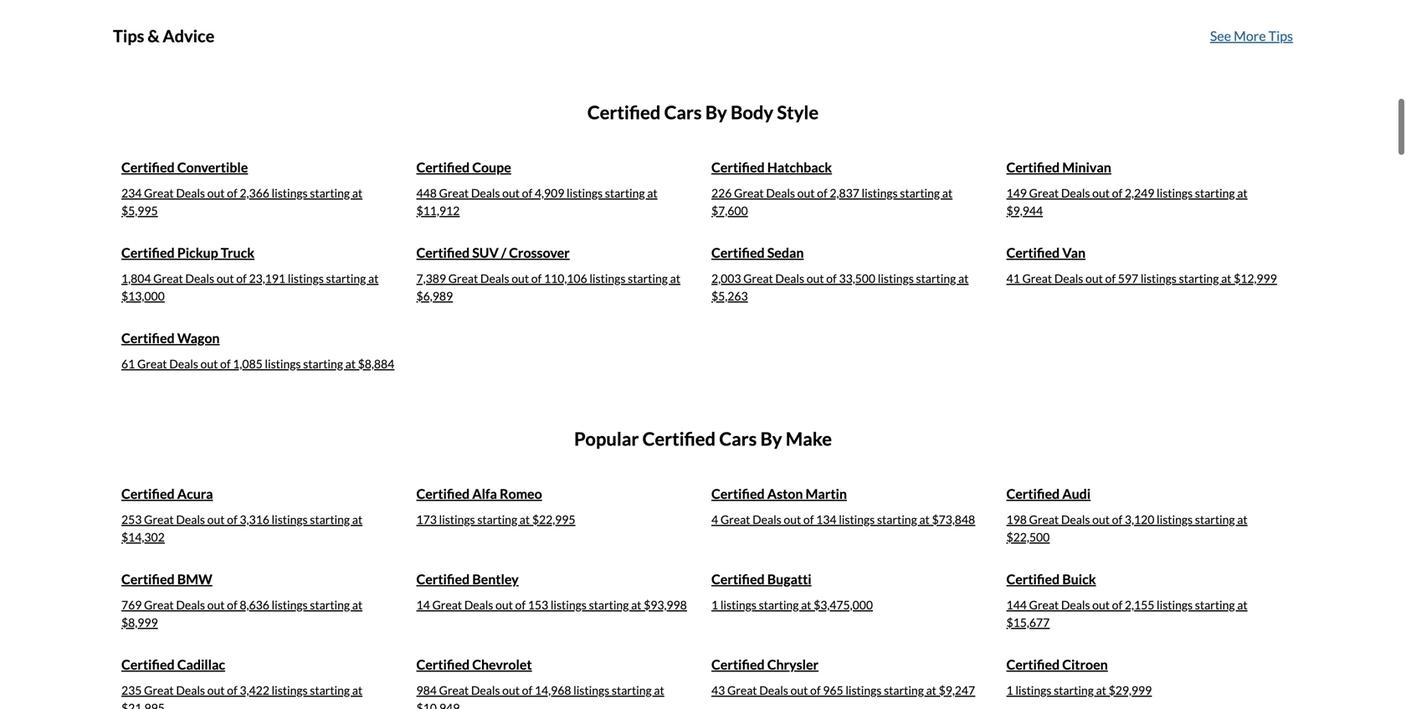 Task type: vqa. For each thing, say whether or not it's contained in the screenshot.
Citroen
yes



Task type: locate. For each thing, give the bounding box(es) containing it.
starting for certified audi
[[1196, 512, 1236, 527]]

see
[[1211, 27, 1232, 44]]

of for certified minivan
[[1113, 186, 1123, 200]]

out down 'bentley'
[[496, 598, 513, 612]]

965
[[823, 683, 844, 697]]

at inside 448 great deals out of 4,909 listings starting at $11,912
[[648, 186, 658, 200]]

3,422
[[240, 683, 269, 697]]

144
[[1007, 598, 1027, 612]]

of left 965
[[811, 683, 821, 697]]

great for certified coupe
[[439, 186, 469, 200]]

1 vertical spatial cars
[[720, 428, 757, 450]]

0 horizontal spatial 1
[[712, 598, 719, 612]]

starting inside 198 great deals out of 3,120 listings starting at $22,500
[[1196, 512, 1236, 527]]

cars left body
[[665, 101, 702, 123]]

deals down acura
[[176, 512, 205, 527]]

1 right $9,247 on the bottom of the page
[[1007, 683, 1014, 697]]

1 right $93,998 in the bottom left of the page
[[712, 598, 719, 612]]

of inside 149 great deals out of 2,249 listings starting at $9,944
[[1113, 186, 1123, 200]]

listings inside 2,003 great deals out of 33,500 listings starting at $5,263
[[878, 271, 914, 285]]

of left 3,422
[[227, 683, 238, 697]]

great down certified sedan
[[744, 271, 774, 285]]

great up $14,302
[[144, 512, 174, 527]]

listings
[[272, 186, 308, 200], [567, 186, 603, 200], [862, 186, 898, 200], [1157, 186, 1193, 200], [288, 271, 324, 285], [590, 271, 626, 285], [878, 271, 914, 285], [1141, 271, 1177, 285], [265, 357, 301, 371], [272, 512, 308, 527], [439, 512, 475, 527], [839, 512, 875, 527], [1157, 512, 1193, 527], [272, 598, 308, 612], [551, 598, 587, 612], [721, 598, 757, 612], [1157, 598, 1193, 612], [272, 683, 308, 697], [574, 683, 610, 697], [846, 683, 882, 697], [1016, 683, 1052, 697]]

at inside 2,003 great deals out of 33,500 listings starting at $5,263
[[959, 271, 969, 285]]

deals
[[176, 186, 205, 200], [471, 186, 500, 200], [767, 186, 796, 200], [1062, 186, 1091, 200], [185, 271, 214, 285], [481, 271, 510, 285], [776, 271, 805, 285], [1055, 271, 1084, 285], [169, 357, 198, 371], [176, 512, 205, 527], [753, 512, 782, 527], [1062, 512, 1091, 527], [176, 598, 205, 612], [465, 598, 494, 612], [1062, 598, 1091, 612], [176, 683, 205, 697], [471, 683, 500, 697], [760, 683, 789, 697]]

deals down bmw
[[176, 598, 205, 612]]

out inside 226 great deals out of 2,837 listings starting at $7,600
[[798, 186, 815, 200]]

deals down certified aston martin at bottom
[[753, 512, 782, 527]]

listings inside 226 great deals out of 2,837 listings starting at $7,600
[[862, 186, 898, 200]]

of for certified coupe
[[522, 186, 533, 200]]

great up $11,912
[[439, 186, 469, 200]]

convertible
[[177, 159, 248, 175]]

starting inside the 1,804 great deals out of 23,191 listings starting at $13,000
[[326, 271, 366, 285]]

deals down certified bentley in the bottom of the page
[[465, 598, 494, 612]]

certified for certified van
[[1007, 244, 1060, 261]]

cars up certified aston martin at bottom
[[720, 428, 757, 450]]

certified for certified suv / crossover
[[417, 244, 470, 261]]

listings inside '253 great deals out of 3,316 listings starting at $14,302'
[[272, 512, 308, 527]]

certified audi
[[1007, 486, 1091, 502]]

certified aston martin
[[712, 486, 847, 502]]

of left 597
[[1106, 271, 1116, 285]]

great up '$9,944'
[[1030, 186, 1059, 200]]

of inside 234 great deals out of 2,366 listings starting at $5,995
[[227, 186, 238, 200]]

great for certified wagon
[[137, 357, 167, 371]]

43
[[712, 683, 725, 697]]

great inside 234 great deals out of 2,366 listings starting at $5,995
[[144, 186, 174, 200]]

of left 134
[[804, 512, 814, 527]]

great right 61
[[137, 357, 167, 371]]

starting inside the 7,389 great deals out of 110,106 listings starting at $6,989
[[628, 271, 668, 285]]

great inside 198 great deals out of 3,120 listings starting at $22,500
[[1030, 512, 1059, 527]]

certified wagon
[[121, 330, 220, 346]]

listings for certified van
[[1141, 271, 1177, 285]]

out down acura
[[207, 512, 225, 527]]

153
[[528, 598, 549, 612]]

out for certified bmw
[[207, 598, 225, 612]]

0 horizontal spatial tips
[[113, 26, 144, 46]]

deals down cadillac
[[176, 683, 205, 697]]

out
[[207, 186, 225, 200], [503, 186, 520, 200], [798, 186, 815, 200], [1093, 186, 1110, 200], [217, 271, 234, 285], [512, 271, 529, 285], [807, 271, 824, 285], [1086, 271, 1104, 285], [201, 357, 218, 371], [207, 512, 225, 527], [784, 512, 802, 527], [1093, 512, 1110, 527], [207, 598, 225, 612], [496, 598, 513, 612], [1093, 598, 1110, 612], [207, 683, 225, 697], [503, 683, 520, 697], [791, 683, 808, 697]]

great for certified suv / crossover
[[449, 271, 478, 285]]

1 for certified citroen
[[1007, 683, 1014, 697]]

253
[[121, 512, 142, 527]]

out for certified buick
[[1093, 598, 1110, 612]]

out down buick
[[1093, 598, 1110, 612]]

out for certified van
[[1086, 271, 1104, 285]]

great right '41'
[[1023, 271, 1053, 285]]

of inside 769 great deals out of 8,636 listings starting at $8,999
[[227, 598, 238, 612]]

at inside '253 great deals out of 3,316 listings starting at $14,302'
[[352, 512, 363, 527]]

great inside the 7,389 great deals out of 110,106 listings starting at $6,989
[[449, 271, 478, 285]]

deals inside 226 great deals out of 2,837 listings starting at $7,600
[[767, 186, 796, 200]]

$11,912
[[417, 203, 460, 218]]

certified hatchback
[[712, 159, 832, 175]]

by
[[706, 101, 728, 123], [761, 428, 783, 450]]

deals for certified coupe
[[471, 186, 500, 200]]

great up $7,600 at the right of page
[[734, 186, 764, 200]]

starting inside 769 great deals out of 8,636 listings starting at $8,999
[[310, 598, 350, 612]]

at for certified suv / crossover
[[670, 271, 681, 285]]

listings for certified bentley
[[551, 598, 587, 612]]

listings right 2,837
[[862, 186, 898, 200]]

listings right 2,155
[[1157, 598, 1193, 612]]

starting inside 144 great deals out of 2,155 listings starting at $15,677
[[1196, 598, 1236, 612]]

deals for certified audi
[[1062, 512, 1091, 527]]

of inside the 1,804 great deals out of 23,191 listings starting at $13,000
[[236, 271, 247, 285]]

certified for certified chevrolet
[[417, 656, 470, 673]]

great inside 226 great deals out of 2,837 listings starting at $7,600
[[734, 186, 764, 200]]

of inside '253 great deals out of 3,316 listings starting at $14,302'
[[227, 512, 238, 527]]

great for certified chrysler
[[728, 683, 757, 697]]

198 great deals out of 3,120 listings starting at $22,500
[[1007, 512, 1248, 544]]

listings for certified wagon
[[265, 357, 301, 371]]

at inside 234 great deals out of 2,366 listings starting at $5,995
[[352, 186, 363, 200]]

of left 8,636
[[227, 598, 238, 612]]

out inside the 1,804 great deals out of 23,191 listings starting at $13,000
[[217, 271, 234, 285]]

great inside '253 great deals out of 3,316 listings starting at $14,302'
[[144, 512, 174, 527]]

certified for certified audi
[[1007, 486, 1060, 502]]

2,155
[[1125, 598, 1155, 612]]

van
[[1063, 244, 1086, 261]]

of left 2,249
[[1113, 186, 1123, 200]]

226
[[712, 186, 732, 200]]

great inside 144 great deals out of 2,155 listings starting at $15,677
[[1030, 598, 1059, 612]]

of for certified buick
[[1113, 598, 1123, 612]]

1 vertical spatial 1
[[1007, 683, 1014, 697]]

great right the 14
[[432, 598, 462, 612]]

starting left $8,884
[[303, 357, 343, 371]]

of for certified hatchback
[[817, 186, 828, 200]]

starting right 23,191
[[326, 271, 366, 285]]

deals down certified wagon at top left
[[169, 357, 198, 371]]

of inside 448 great deals out of 4,909 listings starting at $11,912
[[522, 186, 533, 200]]

out for certified hatchback
[[798, 186, 815, 200]]

tips
[[113, 26, 144, 46], [1269, 27, 1294, 44]]

at inside 144 great deals out of 2,155 listings starting at $15,677
[[1238, 598, 1248, 612]]

buick
[[1063, 571, 1097, 587]]

$73,848
[[932, 512, 976, 527]]

bmw
[[177, 571, 213, 587]]

starting for certified acura
[[310, 512, 350, 527]]

of left 153
[[515, 598, 526, 612]]

certified bugatti
[[712, 571, 812, 587]]

out down truck
[[217, 271, 234, 285]]

out down coupe
[[503, 186, 520, 200]]

starting inside 448 great deals out of 4,909 listings starting at $11,912
[[605, 186, 645, 200]]

great inside 448 great deals out of 4,909 listings starting at $11,912
[[439, 186, 469, 200]]

out down aston
[[784, 512, 802, 527]]

0 vertical spatial 1
[[712, 598, 719, 612]]

235
[[121, 683, 142, 697]]

1 listings starting at $29,999
[[1007, 683, 1153, 697]]

4 great deals out of 134 listings starting at $73,848
[[712, 512, 976, 527]]

starting inside '253 great deals out of 3,316 listings starting at $14,302'
[[310, 512, 350, 527]]

of down crossover
[[532, 271, 542, 285]]

listings right 134
[[839, 512, 875, 527]]

1,804
[[121, 271, 151, 285]]

tips left &
[[113, 26, 144, 46]]

41 great deals out of 597 listings starting at $12,999
[[1007, 271, 1278, 285]]

of for certified audi
[[1113, 512, 1123, 527]]

out down the 'chrysler'
[[791, 683, 808, 697]]

out inside 198 great deals out of 3,120 listings starting at $22,500
[[1093, 512, 1110, 527]]

14 great deals out of 153 listings starting at $93,998
[[417, 598, 687, 612]]

deals for certified acura
[[176, 512, 205, 527]]

listings right 3,120
[[1157, 512, 1193, 527]]

1
[[712, 598, 719, 612], [1007, 683, 1014, 697]]

listings right the "1,085" at the bottom left of page
[[265, 357, 301, 371]]

certified for certified convertible
[[121, 159, 175, 175]]

of inside the 7,389 great deals out of 110,106 listings starting at $6,989
[[532, 271, 542, 285]]

suv
[[472, 244, 499, 261]]

deals down pickup
[[185, 271, 214, 285]]

starting right 2,249
[[1196, 186, 1236, 200]]

listings inside 234 great deals out of 2,366 listings starting at $5,995
[[272, 186, 308, 200]]

listings inside the 7,389 great deals out of 110,106 listings starting at $6,989
[[590, 271, 626, 285]]

deals inside 149 great deals out of 2,249 listings starting at $9,944
[[1062, 186, 1091, 200]]

out inside 144 great deals out of 2,155 listings starting at $15,677
[[1093, 598, 1110, 612]]

wagon
[[177, 330, 220, 346]]

1,804 great deals out of 23,191 listings starting at $13,000
[[121, 271, 379, 303]]

of left 33,500
[[827, 271, 837, 285]]

of left 3,120
[[1113, 512, 1123, 527]]

listings inside 448 great deals out of 4,909 listings starting at $11,912
[[567, 186, 603, 200]]

out down wagon
[[201, 357, 218, 371]]

listings inside the 1,804 great deals out of 23,191 listings starting at $13,000
[[288, 271, 324, 285]]

starting inside 226 great deals out of 2,837 listings starting at $7,600
[[900, 186, 940, 200]]

starting left $12,999
[[1180, 271, 1220, 285]]

of for certified bentley
[[515, 598, 526, 612]]

listings down certified bugatti
[[721, 598, 757, 612]]

tips right more
[[1269, 27, 1294, 44]]

1 horizontal spatial by
[[761, 428, 783, 450]]

starting for certified convertible
[[310, 186, 350, 200]]

cadillac
[[177, 656, 225, 673]]

deals for certified sedan
[[776, 271, 805, 285]]

see more tips
[[1211, 27, 1294, 44]]

starting right 8,636
[[310, 598, 350, 612]]

2,366
[[240, 186, 269, 200]]

of left "4,909"
[[522, 186, 533, 200]]

out down crossover
[[512, 271, 529, 285]]

alfa
[[472, 486, 497, 502]]

at inside 769 great deals out of 8,636 listings starting at $8,999
[[352, 598, 363, 612]]

of for certified convertible
[[227, 186, 238, 200]]

deals inside 769 great deals out of 8,636 listings starting at $8,999
[[176, 598, 205, 612]]

0 horizontal spatial cars
[[665, 101, 702, 123]]

2,003 great deals out of 33,500 listings starting at $5,263
[[712, 271, 969, 303]]

deals inside 198 great deals out of 3,120 listings starting at $22,500
[[1062, 512, 1091, 527]]

great right 984
[[439, 683, 469, 697]]

of inside 144 great deals out of 2,155 listings starting at $15,677
[[1113, 598, 1123, 612]]

$13,000
[[121, 289, 165, 303]]

of for certified acura
[[227, 512, 238, 527]]

$9,247
[[939, 683, 976, 697]]

starting right 2,155
[[1196, 598, 1236, 612]]

starting
[[310, 186, 350, 200], [605, 186, 645, 200], [900, 186, 940, 200], [1196, 186, 1236, 200], [326, 271, 366, 285], [628, 271, 668, 285], [917, 271, 957, 285], [1180, 271, 1220, 285], [303, 357, 343, 371], [310, 512, 350, 527], [478, 512, 518, 527], [878, 512, 918, 527], [1196, 512, 1236, 527], [310, 598, 350, 612], [589, 598, 629, 612], [759, 598, 799, 612], [1196, 598, 1236, 612], [310, 683, 350, 697], [612, 683, 652, 697], [884, 683, 924, 697], [1054, 683, 1094, 697]]

out inside 2,003 great deals out of 33,500 listings starting at $5,263
[[807, 271, 824, 285]]

of for certified suv / crossover
[[532, 271, 542, 285]]

at inside 198 great deals out of 3,120 listings starting at $22,500
[[1238, 512, 1248, 527]]

listings inside 149 great deals out of 2,249 listings starting at $9,944
[[1157, 186, 1193, 200]]

great inside 2,003 great deals out of 33,500 listings starting at $5,263
[[744, 271, 774, 285]]

out inside 769 great deals out of 8,636 listings starting at $8,999
[[207, 598, 225, 612]]

$6,989
[[417, 289, 453, 303]]

of left 2,837
[[817, 186, 828, 200]]

starting for certified aston martin
[[878, 512, 918, 527]]

bugatti
[[768, 571, 812, 587]]

out inside 149 great deals out of 2,249 listings starting at $9,944
[[1093, 186, 1110, 200]]

starting left $93,998 in the bottom left of the page
[[589, 598, 629, 612]]

certified coupe
[[417, 159, 511, 175]]

of left 23,191
[[236, 271, 247, 285]]

out inside '253 great deals out of 3,316 listings starting at $14,302'
[[207, 512, 225, 527]]

0 vertical spatial by
[[706, 101, 728, 123]]

deals for certified convertible
[[176, 186, 205, 200]]

of left the '3,316'
[[227, 512, 238, 527]]

out for certified acura
[[207, 512, 225, 527]]

starting right 2,366
[[310, 186, 350, 200]]

of inside 198 great deals out of 3,120 listings starting at $22,500
[[1113, 512, 1123, 527]]

out down the van
[[1086, 271, 1104, 285]]

out inside 234 great deals out of 2,366 listings starting at $5,995
[[207, 186, 225, 200]]

4,909
[[535, 186, 565, 200]]

great up $5,995
[[144, 186, 174, 200]]

$3,475,000
[[814, 598, 873, 612]]

1,085
[[233, 357, 263, 371]]

starting left '41'
[[917, 271, 957, 285]]

listings right 23,191
[[288, 271, 324, 285]]

deals down certified suv / crossover
[[481, 271, 510, 285]]

listings right 33,500
[[878, 271, 914, 285]]

at inside 226 great deals out of 2,837 listings starting at $7,600
[[943, 186, 953, 200]]

at inside the 1,804 great deals out of 23,191 listings starting at $13,000
[[368, 271, 379, 285]]

deals inside '253 great deals out of 3,316 listings starting at $14,302'
[[176, 512, 205, 527]]

110,106
[[544, 271, 588, 285]]

448
[[417, 186, 437, 200]]

chevrolet
[[472, 656, 532, 673]]

starting inside 234 great deals out of 2,366 listings starting at $5,995
[[310, 186, 350, 200]]

listings for certified hatchback
[[862, 186, 898, 200]]

deals inside the 1,804 great deals out of 23,191 listings starting at $13,000
[[185, 271, 214, 285]]

out for certified coupe
[[503, 186, 520, 200]]

certified for certified hatchback
[[712, 159, 765, 175]]

253 great deals out of 3,316 listings starting at $14,302
[[121, 512, 363, 544]]

234 great deals out of 2,366 listings starting at $5,995
[[121, 186, 363, 218]]

great up '$22,500'
[[1030, 512, 1059, 527]]

out down 'hatchback'
[[798, 186, 815, 200]]

listings right 965
[[846, 683, 882, 697]]

listings for certified convertible
[[272, 186, 308, 200]]

at inside 149 great deals out of 2,249 listings starting at $9,944
[[1238, 186, 1248, 200]]

starting left $73,848
[[878, 512, 918, 527]]

starting right the 14,968
[[612, 683, 652, 697]]

out down the "minivan" on the top
[[1093, 186, 1110, 200]]

of for certified pickup truck
[[236, 271, 247, 285]]

deals down the van
[[1055, 271, 1084, 285]]

great inside 769 great deals out of 8,636 listings starting at $8,999
[[144, 598, 174, 612]]

173 listings starting at $22,995
[[417, 512, 576, 527]]

certified chrysler
[[712, 656, 819, 673]]

out down bmw
[[207, 598, 225, 612]]

0 vertical spatial cars
[[665, 101, 702, 123]]

448 great deals out of 4,909 listings starting at $11,912
[[417, 186, 658, 218]]

listings for certified pickup truck
[[288, 271, 324, 285]]

deals for certified pickup truck
[[185, 271, 214, 285]]

3,316
[[240, 512, 269, 527]]

out left 3,120
[[1093, 512, 1110, 527]]

of left the "1,085" at the bottom left of page
[[220, 357, 231, 371]]

certified convertible
[[121, 159, 248, 175]]

at inside the 7,389 great deals out of 110,106 listings starting at $6,989
[[670, 271, 681, 285]]

listings for certified coupe
[[567, 186, 603, 200]]

romeo
[[500, 486, 542, 502]]

certified for certified alfa romeo
[[417, 486, 470, 502]]

out inside 448 great deals out of 4,909 listings starting at $11,912
[[503, 186, 520, 200]]

listings inside 198 great deals out of 3,120 listings starting at $22,500
[[1157, 512, 1193, 527]]

1 vertical spatial by
[[761, 428, 783, 450]]

deals inside 448 great deals out of 4,909 listings starting at $11,912
[[471, 186, 500, 200]]

great up $13,000
[[153, 271, 183, 285]]

certified for certified cadillac
[[121, 656, 175, 673]]

certified for certified citroen
[[1007, 656, 1060, 673]]

great up $8,999
[[144, 598, 174, 612]]

starting right 2,837
[[900, 186, 940, 200]]

deals for certified suv / crossover
[[481, 271, 510, 285]]

deals inside 234 great deals out of 2,366 listings starting at $5,995
[[176, 186, 205, 200]]

listings for certified suv / crossover
[[590, 271, 626, 285]]

deals inside 2,003 great deals out of 33,500 listings starting at $5,263
[[776, 271, 805, 285]]

deals for certified bentley
[[465, 598, 494, 612]]

starting inside 2,003 great deals out of 33,500 listings starting at $5,263
[[917, 271, 957, 285]]

by left body
[[706, 101, 728, 123]]

out inside the 7,389 great deals out of 110,106 listings starting at $6,989
[[512, 271, 529, 285]]

listings right 2,366
[[272, 186, 308, 200]]

14
[[417, 598, 430, 612]]

deals inside the 7,389 great deals out of 110,106 listings starting at $6,989
[[481, 271, 510, 285]]

listings right 597
[[1141, 271, 1177, 285]]

$9,944
[[1007, 203, 1043, 218]]

deals for certified buick
[[1062, 598, 1091, 612]]

of for certified wagon
[[220, 357, 231, 371]]

of inside 226 great deals out of 2,837 listings starting at $7,600
[[817, 186, 828, 200]]

1 for certified bugatti
[[712, 598, 719, 612]]

of inside 2,003 great deals out of 33,500 listings starting at $5,263
[[827, 271, 837, 285]]

out for certified pickup truck
[[217, 271, 234, 285]]

149
[[1007, 186, 1027, 200]]

deals down sedan
[[776, 271, 805, 285]]

great for certified audi
[[1030, 512, 1059, 527]]

1 horizontal spatial 1
[[1007, 683, 1014, 697]]

certified buick
[[1007, 571, 1097, 587]]

starting right 3,120
[[1196, 512, 1236, 527]]

starting inside 149 great deals out of 2,249 listings starting at $9,944
[[1196, 186, 1236, 200]]

listings for certified minivan
[[1157, 186, 1193, 200]]

of left 2,155
[[1113, 598, 1123, 612]]

out for certified suv / crossover
[[512, 271, 529, 285]]

starting left 2,003
[[628, 271, 668, 285]]

listings right 2,249
[[1157, 186, 1193, 200]]

great inside 149 great deals out of 2,249 listings starting at $9,944
[[1030, 186, 1059, 200]]

listings inside 769 great deals out of 8,636 listings starting at $8,999
[[272, 598, 308, 612]]

14,968
[[535, 683, 571, 697]]

starting right "4,909"
[[605, 186, 645, 200]]

listings inside 144 great deals out of 2,155 listings starting at $15,677
[[1157, 598, 1193, 612]]

listings right the '3,316'
[[272, 512, 308, 527]]

listings right "4,909"
[[567, 186, 603, 200]]

body
[[731, 101, 774, 123]]

great inside the 1,804 great deals out of 23,191 listings starting at $13,000
[[153, 271, 183, 285]]

deals inside 144 great deals out of 2,155 listings starting at $15,677
[[1062, 598, 1091, 612]]

great right 7,389 on the top left
[[449, 271, 478, 285]]

2,837
[[830, 186, 860, 200]]

popular certified cars by make
[[574, 428, 832, 450]]

8,636
[[240, 598, 269, 612]]

of left 2,366
[[227, 186, 238, 200]]

certified pickup truck
[[121, 244, 255, 261]]

listings for certified acura
[[272, 512, 308, 527]]

certified acura
[[121, 486, 213, 502]]



Task type: describe. For each thing, give the bounding box(es) containing it.
starting for certified suv / crossover
[[628, 271, 668, 285]]

starting for certified pickup truck
[[326, 271, 366, 285]]

3,120
[[1125, 512, 1155, 527]]

see more tips link
[[1211, 26, 1294, 53]]

out for certified sedan
[[807, 271, 824, 285]]

deals for certified aston martin
[[753, 512, 782, 527]]

listings right the 14,968
[[574, 683, 610, 697]]

great for certified minivan
[[1030, 186, 1059, 200]]

4
[[712, 512, 719, 527]]

great right 235
[[144, 683, 174, 697]]

61 great deals out of 1,085 listings starting at $8,884
[[121, 357, 395, 371]]

of for certified sedan
[[827, 271, 837, 285]]

great for certified van
[[1023, 271, 1053, 285]]

&
[[148, 26, 160, 46]]

234
[[121, 186, 142, 200]]

starting for certified wagon
[[303, 357, 343, 371]]

citroen
[[1063, 656, 1109, 673]]

out for certified convertible
[[207, 186, 225, 200]]

bentley
[[472, 571, 519, 587]]

great for certified bmw
[[144, 598, 174, 612]]

out for certified aston martin
[[784, 512, 802, 527]]

deals for certified hatchback
[[767, 186, 796, 200]]

1 horizontal spatial tips
[[1269, 27, 1294, 44]]

at for certified convertible
[[352, 186, 363, 200]]

$7,600
[[712, 203, 748, 218]]

starting for certified coupe
[[605, 186, 645, 200]]

984 great deals out of 14,968 listings starting at
[[417, 683, 665, 697]]

$15,677
[[1007, 615, 1050, 630]]

starting down citroen
[[1054, 683, 1094, 697]]

listings for certified aston martin
[[839, 512, 875, 527]]

out for certified minivan
[[1093, 186, 1110, 200]]

listings for certified bmw
[[272, 598, 308, 612]]

starting right 3,422
[[310, 683, 350, 697]]

1 listings starting at $3,475,000
[[712, 598, 873, 612]]

at for certified wagon
[[346, 357, 356, 371]]

certified sedan
[[712, 244, 804, 261]]

2,249
[[1125, 186, 1155, 200]]

out down chevrolet
[[503, 683, 520, 697]]

134
[[817, 512, 837, 527]]

great for certified bentley
[[432, 598, 462, 612]]

at for certified acura
[[352, 512, 363, 527]]

make
[[786, 428, 832, 450]]

starting for certified minivan
[[1196, 186, 1236, 200]]

of for certified chrysler
[[811, 683, 821, 697]]

starting for certified bmw
[[310, 598, 350, 612]]

at for certified hatchback
[[943, 186, 953, 200]]

certified for certified sedan
[[712, 244, 765, 261]]

at for certified audi
[[1238, 512, 1248, 527]]

out for certified bentley
[[496, 598, 513, 612]]

listings right 173
[[439, 512, 475, 527]]

certified alfa romeo
[[417, 486, 542, 502]]

acura
[[177, 486, 213, 502]]

chrysler
[[768, 656, 819, 673]]

149 great deals out of 2,249 listings starting at $9,944
[[1007, 186, 1248, 218]]

great for certified sedan
[[744, 271, 774, 285]]

more
[[1234, 27, 1267, 44]]

certified for certified chrysler
[[712, 656, 765, 673]]

certified for certified pickup truck
[[121, 244, 175, 261]]

listings right 3,422
[[272, 683, 308, 697]]

7,389
[[417, 271, 446, 285]]

advice
[[163, 26, 215, 46]]

198
[[1007, 512, 1027, 527]]

certified minivan
[[1007, 159, 1112, 175]]

great for certified acura
[[144, 512, 174, 527]]

crossover
[[509, 244, 570, 261]]

starting down bugatti
[[759, 598, 799, 612]]

at for certified pickup truck
[[368, 271, 379, 285]]

starting for certified buick
[[1196, 598, 1236, 612]]

listings for certified sedan
[[878, 271, 914, 285]]

23,191
[[249, 271, 286, 285]]

starting for certified chrysler
[[884, 683, 924, 697]]

2,003
[[712, 271, 741, 285]]

certified cars by body style
[[588, 101, 819, 123]]

deals down the certified chevrolet
[[471, 683, 500, 697]]

$8,999
[[121, 615, 158, 630]]

starting for certified bentley
[[589, 598, 629, 612]]

style
[[777, 101, 819, 123]]

certified for certified bugatti
[[712, 571, 765, 587]]

/
[[502, 244, 507, 261]]

certified for certified aston martin
[[712, 486, 765, 502]]

certified suv / crossover
[[417, 244, 570, 261]]

truck
[[221, 244, 255, 261]]

61
[[121, 357, 135, 371]]

597
[[1119, 271, 1139, 285]]

144 great deals out of 2,155 listings starting at $15,677
[[1007, 598, 1248, 630]]

at for certified minivan
[[1238, 186, 1248, 200]]

certified for certified bmw
[[121, 571, 175, 587]]

great for certified aston martin
[[721, 512, 751, 527]]

deals for certified minivan
[[1062, 186, 1091, 200]]

certified citroen
[[1007, 656, 1109, 673]]

at for certified coupe
[[648, 186, 658, 200]]

of for certified aston martin
[[804, 512, 814, 527]]

$29,999
[[1109, 683, 1153, 697]]

of for certified bmw
[[227, 598, 238, 612]]

226 great deals out of 2,837 listings starting at $7,600
[[712, 186, 953, 218]]

starting down alfa
[[478, 512, 518, 527]]

certified van
[[1007, 244, 1086, 261]]

at for certified sedan
[[959, 271, 969, 285]]

out for certified wagon
[[201, 357, 218, 371]]

at for certified van
[[1222, 271, 1232, 285]]

listings down certified citroen
[[1016, 683, 1052, 697]]

33,500
[[839, 271, 876, 285]]

minivan
[[1063, 159, 1112, 175]]

43 great deals out of 965 listings starting at $9,247
[[712, 683, 976, 697]]

of for certified van
[[1106, 271, 1116, 285]]

pickup
[[177, 244, 218, 261]]

at for certified aston martin
[[920, 512, 930, 527]]

certified for certified cars by body style
[[588, 101, 661, 123]]

out down cadillac
[[207, 683, 225, 697]]

certified chevrolet
[[417, 656, 532, 673]]

at for certified bentley
[[631, 598, 642, 612]]

at for certified buick
[[1238, 598, 1248, 612]]

at for certified bmw
[[352, 598, 363, 612]]

certified cadillac
[[121, 656, 225, 673]]

0 horizontal spatial by
[[706, 101, 728, 123]]

deals for certified wagon
[[169, 357, 198, 371]]

great for certified buick
[[1030, 598, 1059, 612]]

$14,302
[[121, 530, 165, 544]]

martin
[[806, 486, 847, 502]]

certified for certified coupe
[[417, 159, 470, 175]]

deals for certified van
[[1055, 271, 1084, 285]]

great for certified pickup truck
[[153, 271, 183, 285]]

out for certified chrysler
[[791, 683, 808, 697]]

$8,884
[[358, 357, 395, 371]]

listings for certified chrysler
[[846, 683, 882, 697]]

of left the 14,968
[[522, 683, 533, 697]]

certified for certified wagon
[[121, 330, 175, 346]]

popular
[[574, 428, 639, 450]]

coupe
[[472, 159, 511, 175]]

certified bentley
[[417, 571, 519, 587]]

$5,995
[[121, 203, 158, 218]]

$12,999
[[1234, 271, 1278, 285]]

great for certified convertible
[[144, 186, 174, 200]]

$93,998
[[644, 598, 687, 612]]

sedan
[[768, 244, 804, 261]]

1 horizontal spatial cars
[[720, 428, 757, 450]]

984
[[417, 683, 437, 697]]

769
[[121, 598, 142, 612]]

$22,500
[[1007, 530, 1050, 544]]

starting for certified sedan
[[917, 271, 957, 285]]

great for certified hatchback
[[734, 186, 764, 200]]

aston
[[768, 486, 803, 502]]

certified for certified bentley
[[417, 571, 470, 587]]

certified for certified acura
[[121, 486, 175, 502]]



